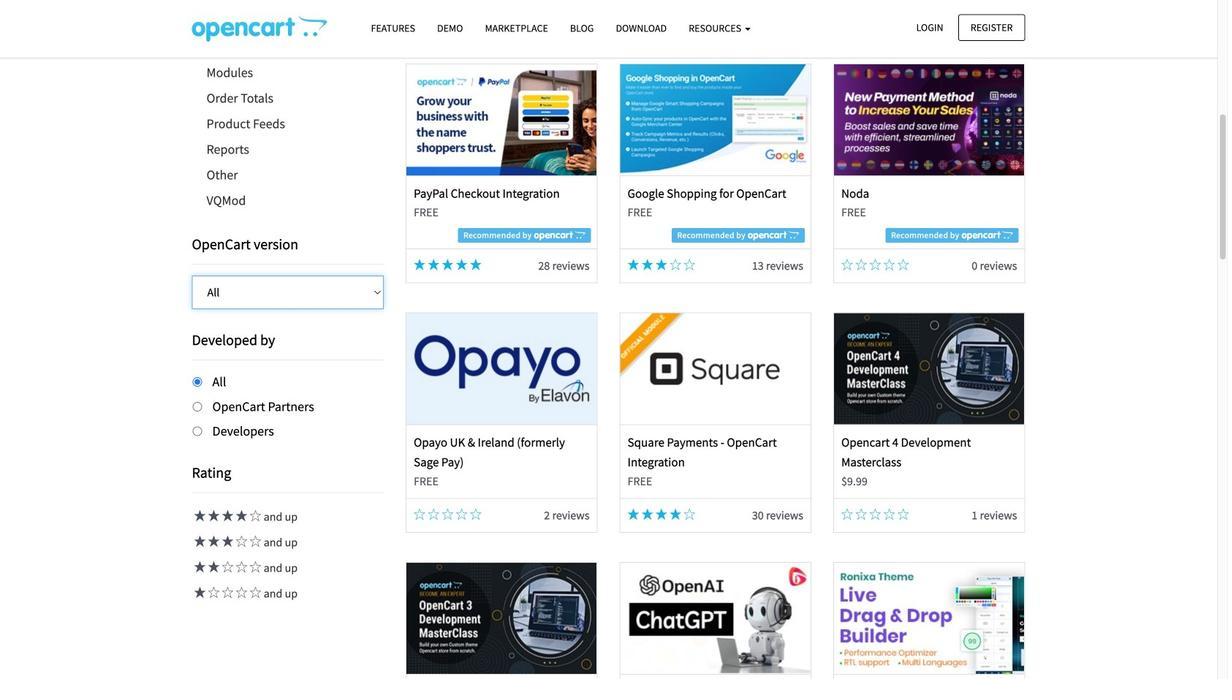 Task type: locate. For each thing, give the bounding box(es) containing it.
star light image
[[428, 259, 440, 270], [628, 508, 639, 520], [670, 508, 681, 520], [206, 510, 220, 522], [192, 535, 206, 547], [220, 535, 234, 547], [192, 561, 206, 573], [192, 587, 206, 598]]

star light image
[[414, 259, 426, 270], [442, 259, 454, 270], [456, 259, 468, 270], [470, 259, 482, 270], [628, 259, 639, 270], [642, 259, 653, 270], [656, 259, 667, 270], [642, 508, 653, 520], [656, 508, 667, 520], [192, 510, 206, 522], [220, 510, 234, 522], [234, 510, 247, 522], [206, 535, 220, 547], [206, 561, 220, 573]]

star light o image
[[684, 259, 696, 270], [842, 259, 853, 270], [870, 259, 881, 270], [898, 259, 909, 270], [456, 508, 468, 520], [684, 508, 696, 520], [870, 508, 881, 520], [898, 508, 909, 520], [247, 510, 261, 522], [247, 535, 261, 547], [220, 561, 234, 573], [234, 561, 247, 573], [206, 587, 220, 598], [234, 587, 247, 598], [247, 587, 261, 598]]

opencart 4 development masterclass image
[[834, 313, 1024, 424]]

paypal payment gateway image
[[483, 0, 948, 10]]

opencart 3 development masterclass image
[[407, 563, 597, 674]]

square payments - opencart integration image
[[621, 313, 811, 424]]

google shopping for opencart image
[[621, 64, 811, 175]]

paypal checkout integration image
[[407, 64, 597, 175]]

star light o image
[[670, 259, 681, 270], [856, 259, 867, 270], [884, 259, 895, 270], [414, 508, 426, 520], [428, 508, 440, 520], [442, 508, 454, 520], [470, 508, 482, 520], [842, 508, 853, 520], [856, 508, 867, 520], [884, 508, 895, 520], [234, 535, 247, 547], [247, 561, 261, 573], [220, 587, 234, 598]]



Task type: vqa. For each thing, say whether or not it's contained in the screenshot.
star light image
yes



Task type: describe. For each thing, give the bounding box(es) containing it.
opencart extensions image
[[192, 15, 327, 42]]

chatgpt for opencart image
[[621, 563, 811, 674]]

opayo uk & ireland (formerly sage pay) image
[[407, 313, 597, 424]]

ronixa theme - opencart live drag and drop page .. image
[[834, 563, 1024, 674]]

noda image
[[834, 64, 1024, 175]]



